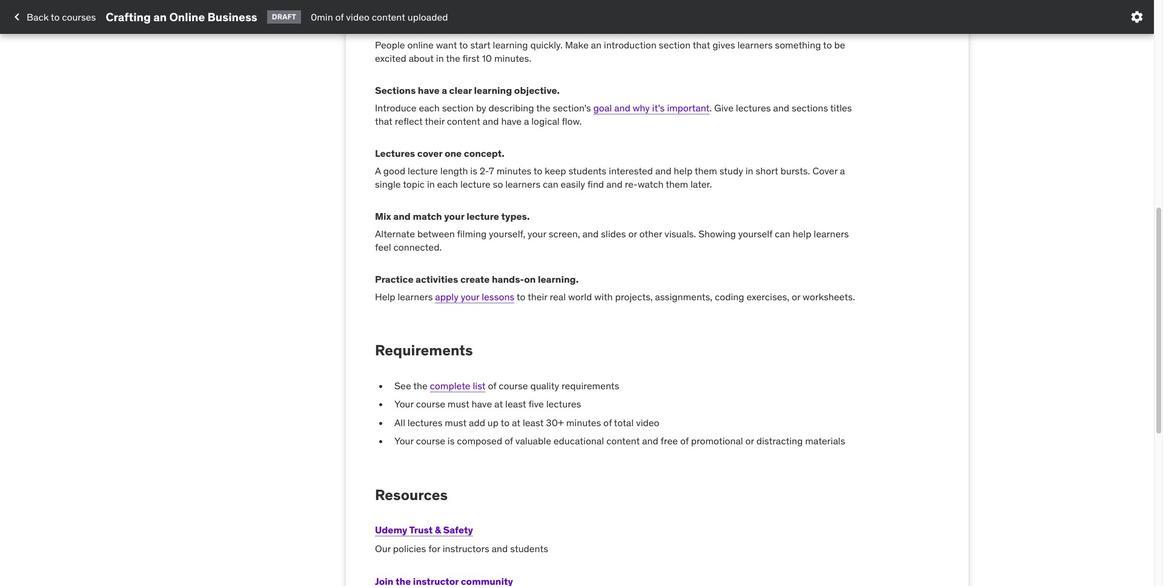 Task type: describe. For each thing, give the bounding box(es) containing it.
introduce for introduce yourself and create momentum. people online want to start learning quickly. make an introduction section that gives learners something to be excited about in the first 10 minutes.
[[375, 21, 420, 33]]

clear
[[449, 84, 472, 96]]

1 vertical spatial at
[[512, 417, 521, 429]]

by
[[476, 102, 486, 114]]

0 vertical spatial content
[[372, 11, 405, 23]]

and left why
[[615, 102, 631, 114]]

online
[[408, 39, 434, 51]]

0 vertical spatial least
[[505, 398, 526, 411]]

business
[[208, 9, 257, 24]]

why
[[633, 102, 650, 114]]

coding
[[715, 291, 745, 303]]

an inside the introduce yourself and create momentum. people online want to start learning quickly. make an introduction section that gives learners something to be excited about in the first 10 minutes.
[[591, 39, 602, 51]]

1 horizontal spatial or
[[746, 435, 754, 447]]

instructors
[[443, 543, 490, 555]]

udemy trust & safety link
[[375, 524, 473, 537]]

1 vertical spatial learning
[[474, 84, 512, 96]]

to inside practice activities create hands-on learning. help learners apply your lessons to their real world with projects, assignments, coding exercises, or worksheets.
[[517, 291, 526, 303]]

exercises,
[[747, 291, 790, 303]]

our policies for instructors and students
[[375, 543, 549, 555]]

1 vertical spatial your
[[528, 228, 547, 240]]

resources
[[375, 486, 448, 505]]

learners inside practice activities create hands-on learning. help learners apply your lessons to their real world with projects, assignments, coding exercises, or worksheets.
[[398, 291, 433, 303]]

practice activities create hands-on learning. help learners apply your lessons to their real world with projects, assignments, coding exercises, or worksheets.
[[375, 273, 855, 303]]

introduce each section by describing the section's goal and why it's important
[[375, 102, 710, 114]]

be
[[835, 39, 846, 51]]

2 vertical spatial content
[[607, 435, 640, 447]]

feel
[[375, 241, 391, 253]]

1 vertical spatial minutes
[[566, 417, 601, 429]]

it's
[[652, 102, 665, 114]]

yourself inside the introduce yourself and create momentum. people online want to start learning quickly. make an introduction section that gives learners something to be excited about in the first 10 minutes.
[[422, 21, 460, 33]]

want
[[436, 39, 457, 51]]

projects,
[[615, 291, 653, 303]]

all
[[395, 417, 405, 429]]

alternate
[[375, 228, 415, 240]]

courses
[[62, 11, 96, 23]]

learners inside the lectures cover one concept. a good lecture length is 2-7 minutes to keep students interested and help them study in short bursts. cover a single topic in each lecture so learners can easily find and re-watch them later.
[[506, 178, 541, 190]]

worksheets.
[[803, 291, 855, 303]]

cover
[[813, 165, 838, 177]]

hands-
[[492, 273, 524, 285]]

to inside "link"
[[51, 11, 60, 23]]

back to courses link
[[10, 7, 96, 27]]

learners inside mix and match your lecture types. alternate between filming yourself, your screen, and slides or other visuals. showing yourself can help learners feel connected.
[[814, 228, 849, 240]]

your inside practice activities create hands-on learning. help learners apply your lessons to their real world with projects, assignments, coding exercises, or worksheets.
[[461, 291, 480, 303]]

of right free
[[681, 435, 689, 447]]

help inside the lectures cover one concept. a good lecture length is 2-7 minutes to keep students interested and help them study in short bursts. cover a single topic in each lecture so learners can easily find and re-watch them later.
[[674, 165, 693, 177]]

1 vertical spatial them
[[666, 178, 689, 190]]

minutes inside the lectures cover one concept. a good lecture length is 2-7 minutes to keep students interested and help them study in short bursts. cover a single topic in each lecture so learners can easily find and re-watch them later.
[[497, 165, 532, 177]]

promotional
[[691, 435, 743, 447]]

for
[[429, 543, 441, 555]]

logical
[[532, 115, 560, 127]]

study
[[720, 165, 744, 177]]

of left valuable
[[505, 435, 513, 447]]

or inside mix and match your lecture types. alternate between filming yourself, your screen, and slides or other visuals. showing yourself can help learners feel connected.
[[629, 228, 637, 240]]

screen,
[[549, 228, 580, 240]]

crafting
[[106, 9, 151, 24]]

our
[[375, 543, 391, 555]]

0 vertical spatial each
[[419, 102, 440, 114]]

have inside . give lectures and sections titles that reflect their content and have a logical flow.
[[501, 115, 522, 127]]

0min of video content uploaded
[[311, 11, 448, 23]]

see the complete list of course quality requirements
[[395, 380, 620, 392]]

add
[[469, 417, 485, 429]]

2 horizontal spatial in
[[746, 165, 754, 177]]

students inside the lectures cover one concept. a good lecture length is 2-7 minutes to keep students interested and help them study in short bursts. cover a single topic in each lecture so learners can easily find and re-watch them later.
[[569, 165, 607, 177]]

learning.
[[538, 273, 579, 285]]

0 horizontal spatial the
[[413, 380, 428, 392]]

course for composed
[[416, 435, 445, 447]]

each inside the lectures cover one concept. a good lecture length is 2-7 minutes to keep students interested and help them study in short bursts. cover a single topic in each lecture so learners can easily find and re-watch them later.
[[437, 178, 458, 190]]

0 vertical spatial an
[[153, 9, 167, 24]]

0 vertical spatial course
[[499, 380, 528, 392]]

a inside . give lectures and sections titles that reflect their content and have a logical flow.
[[524, 115, 529, 127]]

of left total
[[604, 417, 612, 429]]

your for your course must have at least five lectures
[[395, 398, 414, 411]]

and left free
[[642, 435, 659, 447]]

0 vertical spatial them
[[695, 165, 717, 177]]

back to courses
[[27, 11, 96, 23]]

a inside the lectures cover one concept. a good lecture length is 2-7 minutes to keep students interested and help them study in short bursts. cover a single topic in each lecture so learners can easily find and re-watch them later.
[[840, 165, 845, 177]]

total
[[614, 417, 634, 429]]

mix and match your lecture types. alternate between filming yourself, your screen, and slides or other visuals. showing yourself can help learners feel connected.
[[375, 210, 849, 253]]

educational
[[554, 435, 604, 447]]

distracting
[[757, 435, 803, 447]]

0min
[[311, 11, 333, 23]]

to inside the lectures cover one concept. a good lecture length is 2-7 minutes to keep students interested and help them study in short bursts. cover a single topic in each lecture so learners can easily find and re-watch them later.
[[534, 165, 543, 177]]

start
[[471, 39, 491, 51]]

of right list
[[488, 380, 497, 392]]

learning inside the introduce yourself and create momentum. people online want to start learning quickly. make an introduction section that gives learners something to be excited about in the first 10 minutes.
[[493, 39, 528, 51]]

good
[[383, 165, 406, 177]]

topic
[[403, 178, 425, 190]]

2 vertical spatial have
[[472, 398, 492, 411]]

and left re-
[[607, 178, 623, 190]]

about
[[409, 52, 434, 64]]

make
[[565, 39, 589, 51]]

2 vertical spatial in
[[427, 178, 435, 190]]

re-
[[625, 178, 638, 190]]

1 vertical spatial lecture
[[461, 178, 491, 190]]

udemy trust & safety
[[375, 524, 473, 537]]

create inside the introduce yourself and create momentum. people online want to start learning quickly. make an introduction section that gives learners something to be excited about in the first 10 minutes.
[[481, 21, 511, 33]]

1 vertical spatial least
[[523, 417, 544, 429]]

titles
[[831, 102, 852, 114]]

0 horizontal spatial at
[[495, 398, 503, 411]]

goal and why it's important link
[[594, 102, 710, 114]]

free
[[661, 435, 678, 447]]

2 horizontal spatial the
[[536, 102, 551, 114]]

minutes.
[[494, 52, 532, 64]]

that inside the introduce yourself and create momentum. people online want to start learning quickly. make an introduction section that gives learners something to be excited about in the first 10 minutes.
[[693, 39, 711, 51]]

bursts.
[[781, 165, 811, 177]]

cover
[[417, 147, 443, 159]]

lectures cover one concept. a good lecture length is 2-7 minutes to keep students interested and help them study in short bursts. cover a single topic in each lecture so learners can easily find and re-watch them later.
[[375, 147, 845, 190]]

keep
[[545, 165, 566, 177]]

requirements
[[375, 341, 473, 360]]

0 vertical spatial lecture
[[408, 165, 438, 177]]

a
[[375, 165, 381, 177]]

reflect
[[395, 115, 423, 127]]

introduce yourself and create momentum. people online want to start learning quickly. make an introduction section that gives learners something to be excited about in the first 10 minutes.
[[375, 21, 846, 64]]

concept.
[[464, 147, 505, 159]]

1 vertical spatial lectures
[[546, 398, 581, 411]]

their inside practice activities create hands-on learning. help learners apply your lessons to their real world with projects, assignments, coding exercises, or worksheets.
[[528, 291, 548, 303]]

real
[[550, 291, 566, 303]]

create inside practice activities create hands-on learning. help learners apply your lessons to their real world with projects, assignments, coding exercises, or worksheets.
[[461, 273, 490, 285]]

valuable
[[516, 435, 551, 447]]

is inside the lectures cover one concept. a good lecture length is 2-7 minutes to keep students interested and help them study in short bursts. cover a single topic in each lecture so learners can easily find and re-watch them later.
[[470, 165, 478, 177]]

udemy
[[375, 524, 408, 537]]

section inside the introduce yourself and create momentum. people online want to start learning quickly. make an introduction section that gives learners something to be excited about in the first 10 minutes.
[[659, 39, 691, 51]]

30+
[[546, 417, 564, 429]]



Task type: locate. For each thing, give the bounding box(es) containing it.
objective.
[[514, 84, 560, 96]]

lecture
[[408, 165, 438, 177], [461, 178, 491, 190], [467, 210, 499, 222]]

interested
[[609, 165, 653, 177]]

or
[[629, 228, 637, 240], [792, 291, 801, 303], [746, 435, 754, 447]]

and left slides
[[583, 228, 599, 240]]

a left clear
[[442, 84, 447, 96]]

and down by
[[483, 115, 499, 127]]

1 vertical spatial course
[[416, 398, 445, 411]]

learning
[[493, 39, 528, 51], [474, 84, 512, 96]]

later.
[[691, 178, 712, 190]]

0 horizontal spatial minutes
[[497, 165, 532, 177]]

1 vertical spatial students
[[510, 543, 549, 555]]

lectures right the all
[[408, 417, 443, 429]]

2 vertical spatial the
[[413, 380, 428, 392]]

introduce up the people
[[375, 21, 420, 33]]

to
[[51, 11, 60, 23], [459, 39, 468, 51], [824, 39, 832, 51], [534, 165, 543, 177], [517, 291, 526, 303], [501, 417, 510, 429]]

crafting an online business
[[106, 9, 257, 24]]

your down the all
[[395, 435, 414, 447]]

course left "quality"
[[499, 380, 528, 392]]

1 horizontal spatial their
[[528, 291, 548, 303]]

0 horizontal spatial a
[[442, 84, 447, 96]]

content up the people
[[372, 11, 405, 23]]

1 introduce from the top
[[375, 21, 420, 33]]

activities
[[416, 273, 458, 285]]

composed
[[457, 435, 503, 447]]

2 vertical spatial a
[[840, 165, 845, 177]]

of right 0min
[[335, 11, 344, 23]]

an left online
[[153, 9, 167, 24]]

flow.
[[562, 115, 582, 127]]

1 vertical spatial help
[[793, 228, 812, 240]]

medium image
[[10, 10, 24, 24]]

course for have
[[416, 398, 445, 411]]

can inside the lectures cover one concept. a good lecture length is 2-7 minutes to keep students interested and help them study in short bursts. cover a single topic in each lecture so learners can easily find and re-watch them later.
[[543, 178, 559, 190]]

lectures inside . give lectures and sections titles that reflect their content and have a logical flow.
[[736, 102, 771, 114]]

lecture up filming
[[467, 210, 499, 222]]

1 horizontal spatial yourself
[[739, 228, 773, 240]]

lecture down '2-'
[[461, 178, 491, 190]]

safety
[[443, 524, 473, 537]]

yourself inside mix and match your lecture types. alternate between filming yourself, your screen, and slides or other visuals. showing yourself can help learners feel connected.
[[739, 228, 773, 240]]

0 vertical spatial is
[[470, 165, 478, 177]]

learning up minutes.
[[493, 39, 528, 51]]

one
[[445, 147, 462, 159]]

to up first
[[459, 39, 468, 51]]

10
[[482, 52, 492, 64]]

1 vertical spatial or
[[792, 291, 801, 303]]

in down want
[[436, 52, 444, 64]]

in
[[436, 52, 444, 64], [746, 165, 754, 177], [427, 178, 435, 190]]

1 horizontal spatial can
[[775, 228, 791, 240]]

lectures right give
[[736, 102, 771, 114]]

practice
[[375, 273, 414, 285]]

content down total
[[607, 435, 640, 447]]

them
[[695, 165, 717, 177], [666, 178, 689, 190]]

your down see
[[395, 398, 414, 411]]

1 vertical spatial have
[[501, 115, 522, 127]]

create up apply your lessons link on the left of page
[[461, 273, 490, 285]]

other
[[640, 228, 662, 240]]

0 horizontal spatial or
[[629, 228, 637, 240]]

1 horizontal spatial minutes
[[566, 417, 601, 429]]

1 horizontal spatial content
[[447, 115, 481, 127]]

0 horizontal spatial is
[[448, 435, 455, 447]]

0 vertical spatial learning
[[493, 39, 528, 51]]

1 vertical spatial a
[[524, 115, 529, 127]]

must for have
[[448, 398, 470, 411]]

the up logical
[[536, 102, 551, 114]]

lecture inside mix and match your lecture types. alternate between filming yourself, your screen, and slides or other visuals. showing yourself can help learners feel connected.
[[467, 210, 499, 222]]

yourself right showing
[[739, 228, 773, 240]]

and
[[462, 21, 479, 33], [615, 102, 631, 114], [774, 102, 790, 114], [483, 115, 499, 127], [656, 165, 672, 177], [607, 178, 623, 190], [394, 210, 411, 222], [583, 228, 599, 240], [642, 435, 659, 447], [492, 543, 508, 555]]

1 vertical spatial each
[[437, 178, 458, 190]]

help
[[375, 291, 395, 303]]

1 horizontal spatial that
[[693, 39, 711, 51]]

1 horizontal spatial is
[[470, 165, 478, 177]]

0 vertical spatial must
[[448, 398, 470, 411]]

apply your lessons link
[[435, 291, 515, 303]]

length
[[440, 165, 468, 177]]

0 horizontal spatial an
[[153, 9, 167, 24]]

each up reflect
[[419, 102, 440, 114]]

your course is composed of valuable educational content and free of promotional or distracting materials
[[395, 435, 846, 447]]

least up valuable
[[523, 417, 544, 429]]

visuals.
[[665, 228, 696, 240]]

1 horizontal spatial a
[[524, 115, 529, 127]]

minutes up so
[[497, 165, 532, 177]]

1 horizontal spatial have
[[472, 398, 492, 411]]

describing
[[489, 102, 534, 114]]

0 horizontal spatial help
[[674, 165, 693, 177]]

have down describing
[[501, 115, 522, 127]]

can inside mix and match your lecture types. alternate between filming yourself, your screen, and slides or other visuals. showing yourself can help learners feel connected.
[[775, 228, 791, 240]]

0 horizontal spatial students
[[510, 543, 549, 555]]

so
[[493, 178, 503, 190]]

all lectures must add up to at least 30+ minutes of total video
[[395, 417, 660, 429]]

match
[[413, 210, 442, 222]]

list
[[473, 380, 486, 392]]

0 vertical spatial the
[[446, 52, 460, 64]]

0 vertical spatial your
[[395, 398, 414, 411]]

course
[[499, 380, 528, 392], [416, 398, 445, 411], [416, 435, 445, 447]]

0 vertical spatial at
[[495, 398, 503, 411]]

your
[[395, 398, 414, 411], [395, 435, 414, 447]]

0 horizontal spatial yourself
[[422, 21, 460, 33]]

2 horizontal spatial a
[[840, 165, 845, 177]]

least down see the complete list of course quality requirements at the bottom
[[505, 398, 526, 411]]

create up start
[[481, 21, 511, 33]]

introduce down sections
[[375, 102, 417, 114]]

or left distracting
[[746, 435, 754, 447]]

apply
[[435, 291, 459, 303]]

in right topic
[[427, 178, 435, 190]]

1 horizontal spatial in
[[436, 52, 444, 64]]

introduce for introduce each section by describing the section's goal and why it's important
[[375, 102, 417, 114]]

sections
[[375, 84, 416, 96]]

2 horizontal spatial lectures
[[736, 102, 771, 114]]

1 horizontal spatial students
[[569, 165, 607, 177]]

short
[[756, 165, 779, 177]]

content down by
[[447, 115, 481, 127]]

the inside the introduce yourself and create momentum. people online want to start learning quickly. make an introduction section that gives learners something to be excited about in the first 10 minutes.
[[446, 52, 460, 64]]

introduce inside the introduce yourself and create momentum. people online want to start learning quickly. make an introduction section that gives learners something to be excited about in the first 10 minutes.
[[375, 21, 420, 33]]

materials
[[806, 435, 846, 447]]

section right introduction
[[659, 39, 691, 51]]

easily
[[561, 178, 585, 190]]

online
[[169, 9, 205, 24]]

find
[[588, 178, 604, 190]]

course settings image
[[1130, 10, 1145, 24]]

1 vertical spatial is
[[448, 435, 455, 447]]

0 vertical spatial can
[[543, 178, 559, 190]]

1 horizontal spatial the
[[446, 52, 460, 64]]

2 your from the top
[[395, 435, 414, 447]]

video right 0min
[[346, 11, 370, 23]]

1 vertical spatial section
[[442, 102, 474, 114]]

1 vertical spatial in
[[746, 165, 754, 177]]

gives
[[713, 39, 736, 51]]

0 horizontal spatial content
[[372, 11, 405, 23]]

have
[[418, 84, 440, 96], [501, 115, 522, 127], [472, 398, 492, 411]]

or left other
[[629, 228, 637, 240]]

quality
[[531, 380, 559, 392]]

least
[[505, 398, 526, 411], [523, 417, 544, 429]]

1 vertical spatial your
[[395, 435, 414, 447]]

at up up
[[495, 398, 503, 411]]

0 vertical spatial in
[[436, 52, 444, 64]]

is left composed
[[448, 435, 455, 447]]

important
[[667, 102, 710, 114]]

between
[[417, 228, 455, 240]]

filming
[[457, 228, 487, 240]]

0 vertical spatial students
[[569, 165, 607, 177]]

2 vertical spatial lectures
[[408, 417, 443, 429]]

excited
[[375, 52, 407, 64]]

1 horizontal spatial video
[[636, 417, 660, 429]]

five
[[529, 398, 544, 411]]

sections have a clear learning objective.
[[375, 84, 560, 96]]

to right up
[[501, 417, 510, 429]]

each down length
[[437, 178, 458, 190]]

1 your from the top
[[395, 398, 414, 411]]

and left the sections
[[774, 102, 790, 114]]

1 horizontal spatial at
[[512, 417, 521, 429]]

0 horizontal spatial in
[[427, 178, 435, 190]]

7
[[489, 165, 495, 177]]

your course must have at least five lectures
[[395, 398, 581, 411]]

and right mix
[[394, 210, 411, 222]]

lecture up topic
[[408, 165, 438, 177]]

that left the gives
[[693, 39, 711, 51]]

them up later.
[[695, 165, 717, 177]]

a
[[442, 84, 447, 96], [524, 115, 529, 127], [840, 165, 845, 177]]

in left short
[[746, 165, 754, 177]]

have down list
[[472, 398, 492, 411]]

an right make
[[591, 39, 602, 51]]

a right cover
[[840, 165, 845, 177]]

2 vertical spatial course
[[416, 435, 445, 447]]

mix
[[375, 210, 391, 222]]

single
[[375, 178, 401, 190]]

0 vertical spatial introduce
[[375, 21, 420, 33]]

0 horizontal spatial section
[[442, 102, 474, 114]]

2 introduce from the top
[[375, 102, 417, 114]]

must left add
[[445, 417, 467, 429]]

1 vertical spatial must
[[445, 417, 467, 429]]

quickly.
[[531, 39, 563, 51]]

1 vertical spatial the
[[536, 102, 551, 114]]

something
[[775, 39, 821, 51]]

and up watch
[[656, 165, 672, 177]]

or inside practice activities create hands-on learning. help learners apply your lessons to their real world with projects, assignments, coding exercises, or worksheets.
[[792, 291, 801, 303]]

0 vertical spatial your
[[444, 210, 465, 222]]

0 vertical spatial section
[[659, 39, 691, 51]]

1 vertical spatial an
[[591, 39, 602, 51]]

1 horizontal spatial an
[[591, 39, 602, 51]]

course down complete
[[416, 398, 445, 411]]

yourself
[[422, 21, 460, 33], [739, 228, 773, 240]]

first
[[463, 52, 480, 64]]

0 horizontal spatial lectures
[[408, 417, 443, 429]]

uploaded
[[408, 11, 448, 23]]

lectures
[[375, 147, 415, 159]]

your left screen,
[[528, 228, 547, 240]]

help inside mix and match your lecture types. alternate between filming yourself, your screen, and slides or other visuals. showing yourself can help learners feel connected.
[[793, 228, 812, 240]]

0 horizontal spatial have
[[418, 84, 440, 96]]

and right instructors
[[492, 543, 508, 555]]

0 horizontal spatial video
[[346, 11, 370, 23]]

1 horizontal spatial help
[[793, 228, 812, 240]]

section
[[659, 39, 691, 51], [442, 102, 474, 114]]

1 vertical spatial introduce
[[375, 102, 417, 114]]

to left be
[[824, 39, 832, 51]]

minutes up educational in the bottom of the page
[[566, 417, 601, 429]]

and up start
[[462, 21, 479, 33]]

assignments,
[[655, 291, 713, 303]]

that inside . give lectures and sections titles that reflect their content and have a logical flow.
[[375, 115, 393, 127]]

types.
[[502, 210, 530, 222]]

sections
[[792, 102, 829, 114]]

policies
[[393, 543, 426, 555]]

must
[[448, 398, 470, 411], [445, 417, 467, 429]]

lectures up 30+
[[546, 398, 581, 411]]

0 vertical spatial have
[[418, 84, 440, 96]]

introduction
[[604, 39, 657, 51]]

to down on
[[517, 291, 526, 303]]

lectures
[[736, 102, 771, 114], [546, 398, 581, 411], [408, 417, 443, 429]]

0 horizontal spatial can
[[543, 178, 559, 190]]

yourself up want
[[422, 21, 460, 33]]

a left logical
[[524, 115, 529, 127]]

content
[[372, 11, 405, 23], [447, 115, 481, 127], [607, 435, 640, 447]]

world
[[568, 291, 592, 303]]

2 vertical spatial lecture
[[467, 210, 499, 222]]

0 vertical spatial their
[[425, 115, 445, 127]]

must for add
[[445, 417, 467, 429]]

0 vertical spatial or
[[629, 228, 637, 240]]

their down on
[[528, 291, 548, 303]]

the down want
[[446, 52, 460, 64]]

in inside the introduce yourself and create momentum. people online want to start learning quickly. make an introduction section that gives learners something to be excited about in the first 10 minutes.
[[436, 52, 444, 64]]

must down complete list link
[[448, 398, 470, 411]]

2 horizontal spatial content
[[607, 435, 640, 447]]

up
[[488, 417, 499, 429]]

content inside . give lectures and sections titles that reflect their content and have a logical flow.
[[447, 115, 481, 127]]

their right reflect
[[425, 115, 445, 127]]

slides
[[601, 228, 626, 240]]

your for your course is composed of valuable educational content and free of promotional or distracting materials
[[395, 435, 414, 447]]

2 vertical spatial or
[[746, 435, 754, 447]]

their inside . give lectures and sections titles that reflect their content and have a logical flow.
[[425, 115, 445, 127]]

course left composed
[[416, 435, 445, 447]]

that left reflect
[[375, 115, 393, 127]]

1 vertical spatial video
[[636, 417, 660, 429]]

1 vertical spatial content
[[447, 115, 481, 127]]

section down clear
[[442, 102, 474, 114]]

to right the back
[[51, 11, 60, 23]]

and inside the introduce yourself and create momentum. people online want to start learning quickly. make an introduction section that gives learners something to be excited about in the first 10 minutes.
[[462, 21, 479, 33]]

&
[[435, 524, 441, 537]]

is left '2-'
[[470, 165, 478, 177]]

your up filming
[[444, 210, 465, 222]]

showing
[[699, 228, 736, 240]]

or right "exercises,"
[[792, 291, 801, 303]]

the right see
[[413, 380, 428, 392]]

2 horizontal spatial or
[[792, 291, 801, 303]]

learning up by
[[474, 84, 512, 96]]

that
[[693, 39, 711, 51], [375, 115, 393, 127]]

them left later.
[[666, 178, 689, 190]]

1 vertical spatial their
[[528, 291, 548, 303]]

1 vertical spatial that
[[375, 115, 393, 127]]

learners inside the introduce yourself and create momentum. people online want to start learning quickly. make an introduction section that gives learners something to be excited about in the first 10 minutes.
[[738, 39, 773, 51]]

help
[[674, 165, 693, 177], [793, 228, 812, 240]]

1 horizontal spatial section
[[659, 39, 691, 51]]

your right apply
[[461, 291, 480, 303]]

to left keep
[[534, 165, 543, 177]]

0 vertical spatial help
[[674, 165, 693, 177]]

trust
[[409, 524, 433, 537]]

video right total
[[636, 417, 660, 429]]

2 vertical spatial your
[[461, 291, 480, 303]]

0 vertical spatial a
[[442, 84, 447, 96]]

0 vertical spatial create
[[481, 21, 511, 33]]

at right up
[[512, 417, 521, 429]]

have left clear
[[418, 84, 440, 96]]

1 horizontal spatial them
[[695, 165, 717, 177]]

. give lectures and sections titles that reflect their content and have a logical flow.
[[375, 102, 852, 127]]

2 horizontal spatial have
[[501, 115, 522, 127]]



Task type: vqa. For each thing, say whether or not it's contained in the screenshot.
WAS to the right
no



